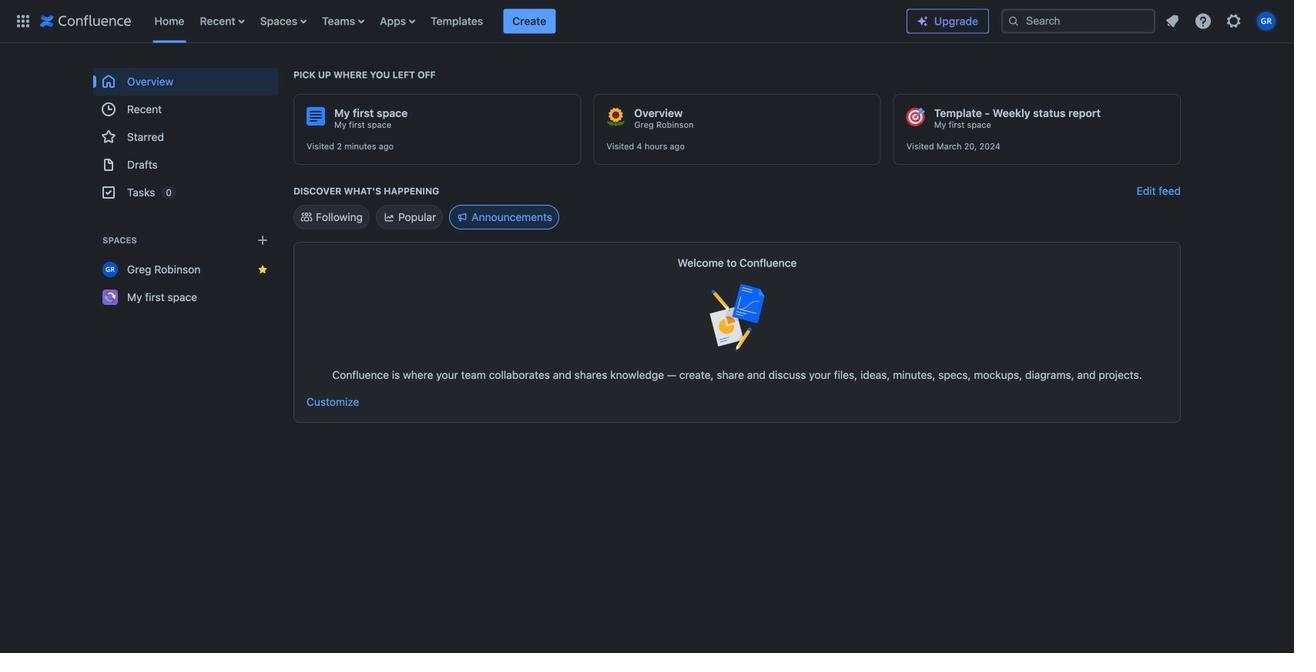 Task type: vqa. For each thing, say whether or not it's contained in the screenshot.
'Help Icon'
yes



Task type: describe. For each thing, give the bounding box(es) containing it.
settings icon image
[[1225, 12, 1244, 30]]

premium image
[[917, 15, 929, 27]]

Search field
[[1002, 9, 1156, 34]]

list for appswitcher icon
[[147, 0, 907, 43]]

unstar this space image
[[257, 264, 269, 276]]

help icon image
[[1194, 12, 1213, 30]]



Task type: locate. For each thing, give the bounding box(es) containing it.
list item inside global element
[[503, 9, 556, 34]]

:dart: image
[[907, 108, 925, 126], [907, 108, 925, 126]]

banner
[[0, 0, 1294, 43]]

notification icon image
[[1163, 12, 1182, 30]]

list
[[147, 0, 907, 43], [1159, 7, 1285, 35]]

list for "premium" image
[[1159, 7, 1285, 35]]

1 horizontal spatial list
[[1159, 7, 1285, 35]]

None search field
[[1002, 9, 1156, 34]]

create a space image
[[253, 231, 272, 250]]

appswitcher icon image
[[14, 12, 32, 30]]

search image
[[1008, 15, 1020, 27]]

group
[[93, 68, 278, 206]]

confluence image
[[40, 12, 131, 30], [40, 12, 131, 30]]

0 horizontal spatial list
[[147, 0, 907, 43]]

list item
[[503, 9, 556, 34]]

global element
[[9, 0, 907, 43]]

:sunflower: image
[[607, 108, 625, 126], [607, 108, 625, 126]]



